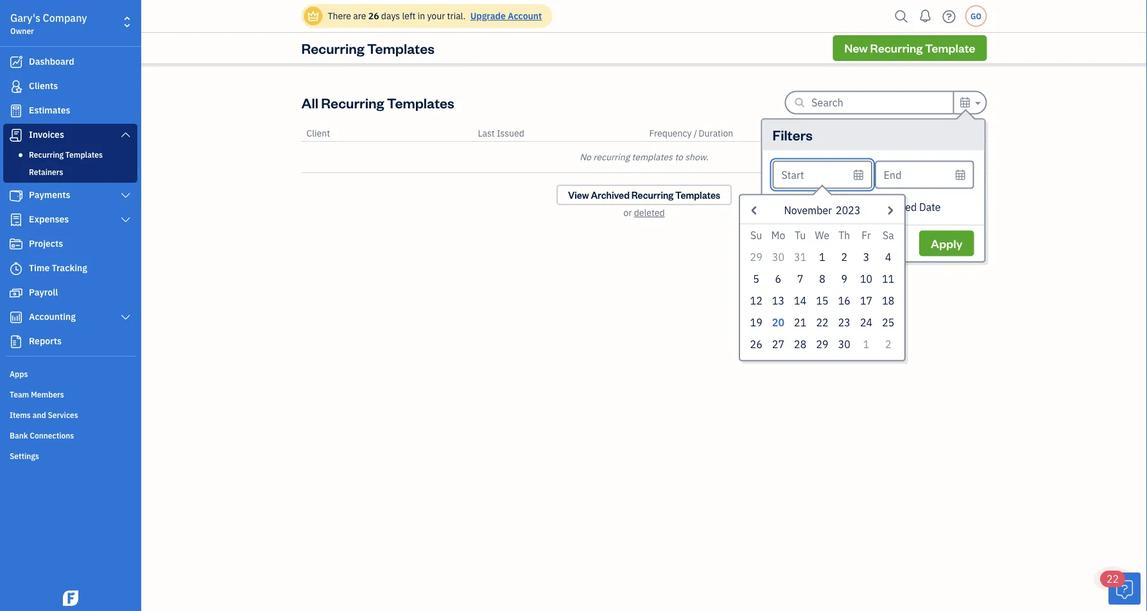 Task type: locate. For each thing, give the bounding box(es) containing it.
last invoiced
[[793, 200, 855, 214]]

client link
[[307, 127, 330, 139]]

12 button
[[745, 290, 767, 312]]

grid
[[745, 224, 900, 355]]

7 button
[[789, 268, 811, 290]]

resource center badge image
[[1109, 573, 1141, 605]]

1 vertical spatial 22
[[1107, 573, 1119, 587]]

0 vertical spatial chevron large down image
[[120, 130, 132, 140]]

1 chevron large down image from the top
[[120, 191, 132, 201]]

1 vertical spatial 2
[[885, 338, 892, 351]]

payroll
[[29, 287, 58, 299]]

notifications image
[[915, 3, 936, 29]]

templates
[[367, 39, 435, 57], [387, 93, 454, 112], [65, 150, 103, 160], [675, 189, 720, 201]]

0 vertical spatial 30
[[772, 250, 785, 264]]

chevron large down image up projects link
[[120, 215, 132, 225]]

29 button down su
[[745, 246, 767, 268]]

23
[[838, 316, 851, 329]]

recurring up deleted
[[632, 189, 674, 201]]

reports link
[[3, 331, 137, 354]]

22 button
[[811, 312, 833, 334]]

recurring templates up the retainers link
[[29, 150, 103, 160]]

chevron large down image up the reports link on the bottom of the page
[[120, 313, 132, 323]]

18
[[882, 294, 895, 308]]

chevron large down image
[[120, 191, 132, 201], [120, 215, 132, 225]]

0 horizontal spatial last
[[478, 127, 495, 139]]

0 horizontal spatial 2 button
[[833, 246, 855, 268]]

report image
[[8, 336, 24, 349]]

19
[[750, 316, 763, 329]]

0 vertical spatial 22
[[816, 316, 829, 329]]

2 down th
[[841, 250, 848, 264]]

2 down 25 button at the bottom right of page
[[885, 338, 892, 351]]

0 horizontal spatial 2
[[841, 250, 848, 264]]

29 down 22 button
[[816, 338, 829, 351]]

view archived recurring templates link
[[557, 185, 732, 205]]

0 horizontal spatial 26
[[368, 10, 379, 22]]

1 horizontal spatial 30
[[838, 338, 851, 351]]

4
[[885, 250, 892, 264]]

show.
[[685, 151, 709, 163]]

time
[[29, 262, 50, 274]]

connections
[[30, 431, 74, 441]]

29 button right 28
[[811, 334, 833, 355]]

calendar image
[[959, 95, 971, 110]]

recurring up retainers
[[29, 150, 64, 160]]

26 down 19 'button'
[[750, 338, 763, 351]]

deleted
[[634, 207, 665, 219]]

30 button down 23
[[833, 334, 855, 355]]

1 vertical spatial chevron large down image
[[120, 215, 132, 225]]

issued
[[497, 127, 524, 139], [886, 200, 917, 214]]

19 button
[[745, 312, 767, 334]]

last issued
[[478, 127, 524, 139]]

30 button down mo
[[767, 246, 789, 268]]

1 vertical spatial issued
[[886, 200, 917, 214]]

new recurring template link
[[833, 35, 987, 61]]

templates
[[632, 151, 673, 163]]

24
[[860, 316, 873, 329]]

End date in MM/DD/YYYY format text field
[[875, 161, 974, 189]]

are
[[353, 10, 366, 22]]

30 down mo
[[772, 250, 785, 264]]

upgrade account link
[[468, 10, 542, 22]]

29 down su
[[750, 250, 763, 264]]

th
[[839, 229, 850, 242]]

26 button
[[745, 334, 767, 355]]

8 button
[[811, 268, 833, 290]]

0 horizontal spatial 29
[[750, 250, 763, 264]]

1 vertical spatial 29
[[816, 338, 829, 351]]

29
[[750, 250, 763, 264], [816, 338, 829, 351]]

retainers
[[29, 167, 63, 177]]

november
[[784, 204, 832, 217]]

1 vertical spatial 26
[[750, 338, 763, 351]]

0 vertical spatial last
[[478, 127, 495, 139]]

all
[[301, 93, 318, 112]]

0 vertical spatial 29 button
[[745, 246, 767, 268]]

29 button
[[745, 246, 767, 268], [811, 334, 833, 355]]

0 horizontal spatial 1
[[819, 250, 826, 264]]

mo
[[771, 229, 785, 242]]

0 horizontal spatial 30
[[772, 250, 785, 264]]

1 horizontal spatial 29
[[816, 338, 829, 351]]

21 button
[[789, 312, 811, 334]]

frequency link
[[649, 127, 694, 139]]

1 vertical spatial recurring templates
[[29, 150, 103, 160]]

2 button up 9 at right top
[[833, 246, 855, 268]]

2 button down "25"
[[877, 334, 900, 355]]

9
[[841, 272, 848, 286]]

last
[[478, 127, 495, 139], [793, 200, 812, 214]]

invoice profile filter option group
[[773, 189, 974, 215]]

su
[[751, 229, 762, 242]]

0 horizontal spatial 1 button
[[811, 246, 833, 268]]

chevron large down image
[[120, 130, 132, 140], [120, 313, 132, 323]]

recurring down there
[[301, 39, 364, 57]]

1 horizontal spatial issued
[[886, 200, 917, 214]]

frequency / duration
[[649, 127, 733, 139]]

issued date
[[886, 200, 941, 214]]

chevron large down image up recurring templates link
[[120, 130, 132, 140]]

1 horizontal spatial 22
[[1107, 573, 1119, 587]]

1 vertical spatial 30 button
[[833, 334, 855, 355]]

accounting link
[[3, 306, 137, 329]]

client image
[[8, 80, 24, 93]]

1 vertical spatial 30
[[838, 338, 851, 351]]

payment image
[[8, 189, 24, 202]]

0 vertical spatial 1 button
[[811, 246, 833, 268]]

clients link
[[3, 75, 137, 98]]

caretdown image
[[974, 95, 981, 111]]

frequency
[[649, 127, 692, 139]]

1 vertical spatial last
[[793, 200, 812, 214]]

invoices link
[[3, 124, 137, 147]]

timer image
[[8, 263, 24, 275]]

1 horizontal spatial 2
[[885, 338, 892, 351]]

2 chevron large down image from the top
[[120, 313, 132, 323]]

there are 26 days left in your trial. upgrade account
[[328, 10, 542, 22]]

30 for the topmost 30 button
[[772, 250, 785, 264]]

duration link
[[699, 127, 733, 139]]

upgrade
[[470, 10, 506, 22]]

time tracking link
[[3, 257, 137, 281]]

expenses link
[[3, 209, 137, 232]]

gary's company owner
[[10, 11, 87, 36]]

estimates
[[29, 104, 70, 116]]

22 inside button
[[816, 316, 829, 329]]

team members
[[10, 390, 64, 400]]

1
[[819, 250, 826, 264], [863, 338, 870, 351]]

clear button
[[860, 231, 912, 256]]

18 button
[[877, 290, 900, 312]]

27
[[772, 338, 785, 351]]

1 button up the 8
[[811, 246, 833, 268]]

14 button
[[789, 290, 811, 312]]

1 horizontal spatial 2 button
[[877, 334, 900, 355]]

0 vertical spatial 2 button
[[833, 246, 855, 268]]

projects
[[29, 238, 63, 250]]

8
[[819, 272, 826, 286]]

main element
[[0, 0, 173, 612]]

26 right are
[[368, 10, 379, 22]]

invoice image
[[8, 129, 24, 142]]

chevron large down image for expenses
[[120, 215, 132, 225]]

30 down 23 button
[[838, 338, 851, 351]]

dashboard
[[29, 56, 74, 67]]

1 vertical spatial chevron large down image
[[120, 313, 132, 323]]

1 down 24 button
[[863, 338, 870, 351]]

5
[[753, 272, 760, 286]]

view archived recurring templates or deleted
[[568, 189, 720, 219]]

to
[[675, 151, 683, 163]]

filters
[[773, 126, 813, 144]]

1 down we
[[819, 250, 826, 264]]

chevron large down image inside expenses link
[[120, 215, 132, 225]]

recurring down search image
[[870, 40, 923, 56]]

30
[[772, 250, 785, 264], [838, 338, 851, 351]]

1 chevron large down image from the top
[[120, 130, 132, 140]]

chevron large down image inside 'payments' link
[[120, 191, 132, 201]]

2 chevron large down image from the top
[[120, 215, 132, 225]]

0 vertical spatial 2
[[841, 250, 848, 264]]

1 horizontal spatial 26
[[750, 338, 763, 351]]

grid containing su
[[745, 224, 900, 355]]

archived
[[591, 189, 630, 201]]

last for last invoiced
[[793, 200, 812, 214]]

1 horizontal spatial 1
[[863, 338, 870, 351]]

20
[[772, 316, 785, 329]]

0 vertical spatial 29
[[750, 250, 763, 264]]

recurring inside main element
[[29, 150, 64, 160]]

1 horizontal spatial 1 button
[[855, 334, 877, 355]]

1 horizontal spatial recurring templates
[[301, 39, 435, 57]]

0 horizontal spatial 22
[[816, 316, 829, 329]]

1 button down the 24 at bottom right
[[855, 334, 877, 355]]

bank connections
[[10, 431, 74, 441]]

gary's
[[10, 11, 40, 25]]

1 vertical spatial 1
[[863, 338, 870, 351]]

0 vertical spatial issued
[[497, 127, 524, 139]]

last inside invoice profile filter option group
[[793, 200, 812, 214]]

trial.
[[447, 10, 466, 22]]

recurring right all
[[321, 93, 384, 112]]

0 horizontal spatial recurring templates
[[29, 150, 103, 160]]

30 for right 30 button
[[838, 338, 851, 351]]

tracking
[[52, 262, 87, 274]]

payments
[[29, 189, 70, 201]]

in
[[418, 10, 425, 22]]

0 horizontal spatial 30 button
[[767, 246, 789, 268]]

recurring templates down are
[[301, 39, 435, 57]]

/
[[694, 127, 697, 139]]

2 for the topmost 2 button
[[841, 250, 848, 264]]

1 vertical spatial 29 button
[[811, 334, 833, 355]]

1 horizontal spatial last
[[793, 200, 812, 214]]

chevron large down image down the retainers link
[[120, 191, 132, 201]]

november 2023
[[784, 204, 861, 217]]

25 button
[[877, 312, 900, 334]]

recurring
[[301, 39, 364, 57], [870, 40, 923, 56], [321, 93, 384, 112], [29, 150, 64, 160], [632, 189, 674, 201]]

0 vertical spatial chevron large down image
[[120, 191, 132, 201]]



Task type: vqa. For each thing, say whether or not it's contained in the screenshot.
the top Password
no



Task type: describe. For each thing, give the bounding box(es) containing it.
9 button
[[833, 268, 855, 290]]

duration
[[699, 127, 733, 139]]

recurring templates inside main element
[[29, 150, 103, 160]]

Start date in MM/DD/YYYY format text field
[[773, 161, 872, 189]]

13 button
[[767, 290, 789, 312]]

26 inside '26' button
[[750, 338, 763, 351]]

company
[[43, 11, 87, 25]]

tu
[[795, 229, 806, 242]]

3 button
[[855, 246, 877, 268]]

owner
[[10, 26, 34, 36]]

bank connections link
[[3, 426, 137, 445]]

16 button
[[833, 290, 855, 312]]

retainers link
[[6, 164, 135, 180]]

dashboard image
[[8, 56, 24, 69]]

clients
[[29, 80, 58, 92]]

template
[[925, 40, 976, 56]]

projects link
[[3, 233, 137, 256]]

0 horizontal spatial issued
[[497, 127, 524, 139]]

templates inside main element
[[65, 150, 103, 160]]

apps
[[10, 369, 28, 379]]

22 button
[[1100, 571, 1141, 605]]

go
[[971, 11, 982, 21]]

11 button
[[877, 268, 900, 290]]

22 inside dropdown button
[[1107, 573, 1119, 587]]

expenses
[[29, 213, 69, 225]]

1 vertical spatial 1 button
[[855, 334, 877, 355]]

payments link
[[3, 184, 137, 207]]

apps link
[[3, 364, 137, 383]]

2023
[[836, 204, 861, 217]]

24 button
[[855, 312, 877, 334]]

last for last issued
[[478, 127, 495, 139]]

13
[[772, 294, 785, 308]]

27 button
[[767, 334, 789, 355]]

clear
[[871, 236, 900, 251]]

31 button
[[789, 246, 811, 268]]

2 for bottommost 2 button
[[885, 338, 892, 351]]

expense image
[[8, 214, 24, 227]]

dashboard link
[[3, 51, 137, 74]]

1 horizontal spatial 30 button
[[833, 334, 855, 355]]

crown image
[[307, 9, 320, 23]]

4 button
[[877, 246, 900, 268]]

sa
[[883, 229, 894, 242]]

0 vertical spatial recurring templates
[[301, 39, 435, 57]]

3
[[863, 250, 870, 264]]

estimate image
[[8, 105, 24, 117]]

20 button
[[767, 312, 789, 334]]

days
[[381, 10, 400, 22]]

0 horizontal spatial 29 button
[[745, 246, 767, 268]]

there
[[328, 10, 351, 22]]

recurring inside view archived recurring templates or deleted
[[632, 189, 674, 201]]

chart image
[[8, 311, 24, 324]]

freshbooks image
[[60, 591, 81, 607]]

15
[[816, 294, 829, 308]]

6 button
[[767, 268, 789, 290]]

chevron large down image for accounting
[[120, 313, 132, 323]]

project image
[[8, 238, 24, 251]]

28
[[794, 338, 807, 351]]

chevron large down image for payments
[[120, 191, 132, 201]]

date
[[919, 200, 941, 214]]

your
[[427, 10, 445, 22]]

last issued link
[[478, 127, 524, 139]]

team
[[10, 390, 29, 400]]

services
[[48, 410, 78, 421]]

fr
[[862, 229, 871, 242]]

templates inside view archived recurring templates or deleted
[[675, 189, 720, 201]]

search image
[[891, 7, 912, 26]]

Search text field
[[812, 92, 953, 113]]

28 button
[[789, 334, 811, 355]]

status
[[956, 127, 982, 139]]

0 vertical spatial 26
[[368, 10, 379, 22]]

issued inside invoice profile filter option group
[[886, 200, 917, 214]]

payroll link
[[3, 282, 137, 305]]

21
[[794, 316, 807, 329]]

10
[[860, 272, 873, 286]]

chevron large down image for invoices
[[120, 130, 132, 140]]

no
[[580, 151, 591, 163]]

go to help image
[[939, 7, 960, 26]]

31
[[794, 250, 807, 264]]

account
[[508, 10, 542, 22]]

1 vertical spatial 2 button
[[877, 334, 900, 355]]

new recurring template
[[845, 40, 976, 56]]

reports
[[29, 335, 62, 347]]

17
[[860, 294, 873, 308]]

and
[[33, 410, 46, 421]]

0 vertical spatial 30 button
[[767, 246, 789, 268]]

12
[[750, 294, 763, 308]]

items
[[10, 410, 31, 421]]

25
[[882, 316, 895, 329]]

money image
[[8, 287, 24, 300]]

settings
[[10, 451, 39, 462]]

7
[[797, 272, 804, 286]]

0 vertical spatial 1
[[819, 250, 826, 264]]

no recurring templates to show.
[[580, 151, 709, 163]]

invoiced
[[815, 200, 855, 214]]

1 horizontal spatial 29 button
[[811, 334, 833, 355]]

23 button
[[833, 312, 855, 334]]



